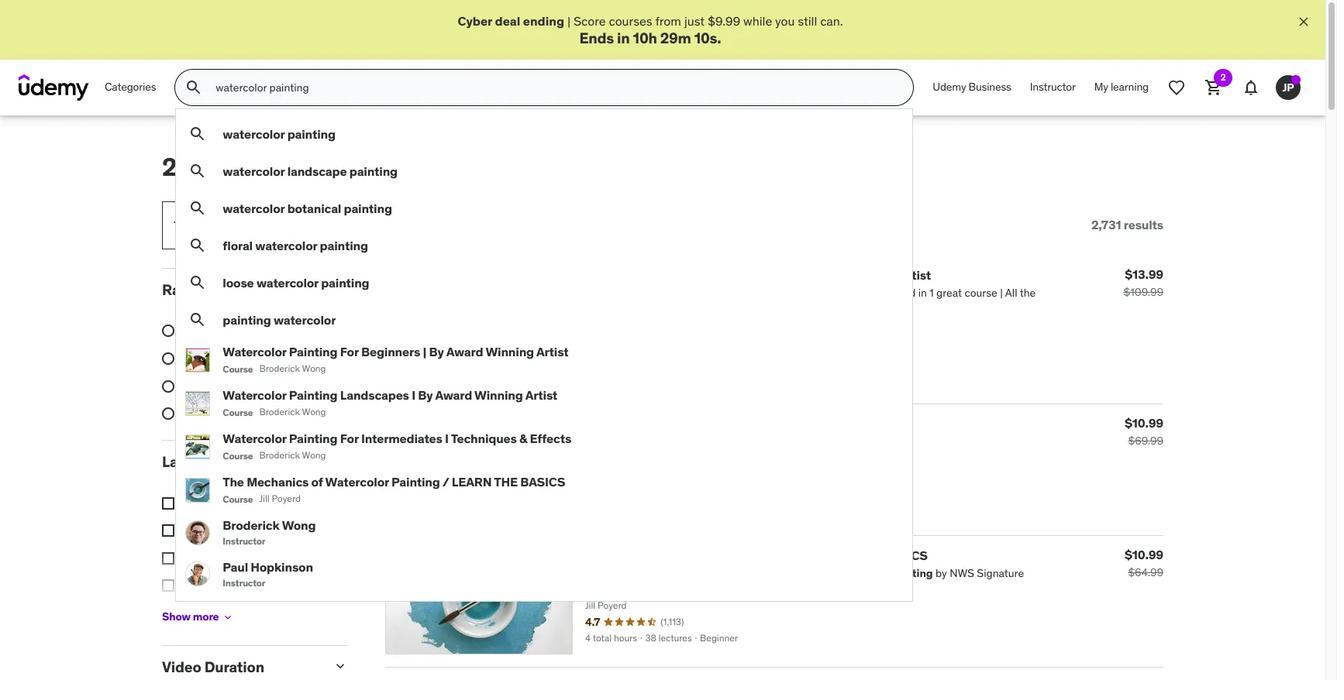 Task type: vqa. For each thing, say whether or not it's contained in the screenshot.
left
no



Task type: describe. For each thing, give the bounding box(es) containing it.
painting down ratings dropdown button
[[223, 312, 271, 328]]

show more
[[162, 610, 219, 624]]

the mechanics of watercolor painting / learn the basics link
[[585, 548, 928, 564]]

watercolor painting for intermediates i techniques & effects course broderick wong
[[223, 431, 572, 462]]

landscapes
[[340, 388, 409, 403]]

Search for anything text field
[[213, 75, 895, 101]]

from
[[656, 13, 682, 29]]

my
[[1095, 80, 1109, 94]]

the for the mechanics of watercolor painting / learn the basics
[[857, 548, 881, 564]]

medium image for watercolor landscape painting
[[189, 162, 207, 181]]

watercolor painting for beginners | by award winning artist course broderick wong
[[223, 344, 569, 375]]

ratings
[[162, 280, 215, 299]]

language
[[162, 453, 230, 471]]

xsmall image for deutsch
[[162, 525, 174, 537]]

watercolor for watercolor painting for beginners | by award winning artist course broderick wong
[[223, 344, 287, 360]]

for for watercolor painting for beginners | by award winning artist
[[340, 344, 359, 360]]

course inside watercolor painting for beginners | by award winning artist course broderick wong
[[223, 363, 253, 375]]

painting for watercolor painting landscapes i by award winning artist course broderick wong
[[289, 388, 338, 403]]

watercolor landscape painting
[[223, 163, 398, 179]]

techniques
[[451, 431, 517, 447]]

watercolor botanical painting link
[[186, 190, 907, 227]]

watercolor up watercolor landscape painting
[[223, 126, 285, 142]]

hopkinson
[[251, 560, 313, 575]]

painting inside the mechanics of watercolor painting / learn the basics course jill poyerd
[[392, 475, 440, 490]]

& for 3.0
[[256, 406, 263, 420]]

painting watercolor link
[[186, 302, 907, 339]]

painting"
[[495, 151, 605, 183]]

video duration button
[[162, 658, 320, 677]]

$13.99
[[1125, 266, 1164, 282]]

watercolor up the loose watercolor painting at the left top
[[255, 238, 317, 253]]

can.
[[820, 13, 843, 29]]

4.0 & up (2,065)
[[238, 351, 319, 365]]

.
[[718, 29, 722, 48]]

landscape
[[287, 163, 347, 179]]

notifications image
[[1242, 78, 1261, 97]]

(2,329)
[[284, 406, 319, 420]]

just
[[685, 13, 705, 29]]

effects
[[530, 431, 572, 447]]

basics for the mechanics of watercolor painting / learn the basics course jill poyerd
[[521, 475, 565, 490]]

show more button
[[162, 602, 234, 633]]

painting for loose watercolor painting
[[321, 275, 369, 290]]

broderick inside watercolor painting for beginners | by award winning artist course broderick wong
[[259, 363, 300, 375]]

language button
[[162, 453, 320, 471]]

painting watercolor
[[223, 312, 336, 328]]

& inside watercolor painting for intermediates i techniques & effects course broderick wong
[[520, 431, 527, 447]]

instructor inside instructor link
[[1030, 80, 1076, 94]]

& for 4.0
[[256, 351, 263, 365]]

wong inside watercolor painting landscapes i by award winning artist course broderick wong
[[302, 407, 326, 418]]

português (38)
[[181, 579, 256, 593]]

2,731 results status
[[1092, 217, 1164, 233]]

artist for watercolor painting for beginners | by award winning artist
[[899, 267, 931, 283]]

learn for the mechanics of watercolor painting / learn the basics
[[815, 548, 855, 564]]

score
[[574, 13, 606, 29]]

business
[[969, 80, 1012, 94]]

$9.99
[[708, 13, 741, 29]]

english (2,380)
[[181, 496, 258, 510]]

by inside watercolor painting landscapes i by award winning artist course broderick wong
[[418, 388, 433, 403]]

of for the mechanics of watercolor painting / learn the basics
[[674, 548, 686, 564]]

intermediates
[[361, 431, 443, 447]]

watercolor down watercolor painting
[[223, 163, 285, 179]]

(1,295)
[[284, 324, 316, 338]]

2,731 for 2,731 results for "watercolor painting"
[[162, 151, 223, 183]]

painting for floral watercolor painting
[[320, 238, 368, 253]]

up for 3.5 & up
[[265, 379, 278, 393]]

10h 29m 10s
[[633, 29, 718, 48]]

русский
[[181, 551, 224, 565]]

udemy business
[[933, 80, 1012, 94]]

xsmall image for english
[[162, 497, 174, 510]]

/ for the mechanics of watercolor painting / learn the basics course jill poyerd
[[443, 475, 449, 490]]

the for the mechanics of watercolor painting / learn the basics course jill poyerd
[[494, 475, 518, 490]]

| for watercolor painting for beginners | by award winning artist
[[786, 267, 789, 283]]

mechanics for the mechanics of watercolor painting / learn the basics course jill poyerd
[[247, 475, 309, 490]]

udemy business link
[[924, 69, 1021, 106]]

floral watercolor painting link
[[186, 227, 907, 265]]

2 link
[[1196, 69, 1233, 106]]

4.5 & up (1,295)
[[238, 324, 316, 338]]

small image
[[172, 218, 188, 233]]

watercolor inside the mechanics of watercolor painting / learn the basics course jill poyerd
[[325, 475, 389, 490]]

$10.99 for $10.99 $69.99
[[1125, 415, 1164, 431]]

| for watercolor painting for beginners | by award winning artist course broderick wong
[[423, 344, 427, 360]]

$10.99 $64.99
[[1125, 547, 1164, 580]]

filter
[[191, 217, 221, 233]]

& for 4.5
[[256, 324, 263, 338]]

medium image for watercolor painting
[[189, 125, 207, 144]]

still
[[798, 13, 818, 29]]

up for 4.5 & up
[[265, 324, 278, 338]]

ending
[[523, 13, 564, 29]]

show
[[162, 610, 191, 624]]

instructor for wong
[[223, 536, 265, 548]]

medium image for painting
[[189, 311, 207, 330]]

3.5 & up (2,276)
[[238, 379, 318, 393]]

instructor for hopkinson
[[223, 578, 265, 589]]

broderick inside broderick wong instructor
[[223, 518, 280, 534]]

watercolor painting landscapes i by award winning artist course broderick wong
[[223, 388, 558, 418]]

wong inside broderick wong instructor
[[282, 518, 316, 534]]

loose watercolor painting
[[223, 275, 369, 290]]

for for watercolor painting for intermediates i techniques & effects
[[340, 431, 359, 447]]

$109.99
[[1124, 285, 1164, 299]]

while
[[744, 13, 773, 29]]

loose
[[223, 275, 254, 290]]

ratings button
[[162, 280, 320, 299]]

2,731 for 2,731 results
[[1092, 217, 1122, 233]]

course inside watercolor painting landscapes i by award winning artist course broderick wong
[[223, 407, 253, 418]]

winning for watercolor painting for beginners | by award winning artist course broderick wong
[[486, 344, 534, 360]]

results for 2,731 results
[[1124, 217, 1164, 233]]

close image
[[1297, 14, 1312, 29]]

watercolor for watercolor painting for beginners | by award winning artist
[[585, 267, 649, 283]]

the mechanics of watercolor painting / learn the basics course jill poyerd
[[223, 475, 565, 505]]

learn for the mechanics of watercolor painting / learn the basics course jill poyerd
[[452, 475, 492, 490]]

watercolor for watercolor painting for intermediates i techniques & effects course broderick wong
[[223, 431, 287, 447]]

(2,065)
[[284, 351, 319, 365]]

cyber
[[458, 13, 492, 29]]

instructor link
[[1021, 69, 1085, 106]]

artist inside watercolor painting landscapes i by award winning artist course broderick wong
[[525, 388, 558, 403]]

2
[[1221, 71, 1226, 83]]

of for the mechanics of watercolor painting / learn the basics course jill poyerd
[[311, 475, 323, 490]]

painting for watercolor painting for beginners | by award winning artist
[[652, 267, 700, 283]]

(38)
[[237, 579, 256, 593]]

(55)
[[230, 551, 249, 565]]

/ for the mechanics of watercolor painting / learn the basics
[[805, 548, 812, 564]]

award for watercolor painting for beginners | by award winning artist course broderick wong
[[446, 344, 483, 360]]

$69.99
[[1129, 434, 1164, 448]]

painting for watercolor painting for beginners | by award winning artist course broderick wong
[[289, 344, 338, 360]]

jp
[[1283, 80, 1295, 94]]

$64.99
[[1129, 566, 1164, 580]]

the for the mechanics of watercolor painting / learn the basics course jill poyerd
[[223, 475, 244, 490]]



Task type: locate. For each thing, give the bounding box(es) containing it.
basics
[[521, 475, 565, 490], [883, 548, 928, 564]]

1 vertical spatial $10.99
[[1125, 547, 1164, 563]]

up for 4.0 & up
[[266, 351, 278, 365]]

0 vertical spatial by
[[792, 267, 807, 283]]

the inside the mechanics of watercolor painting / learn the basics course jill poyerd
[[494, 475, 518, 490]]

2 horizontal spatial |
[[786, 267, 789, 283]]

deutsch
[[181, 524, 221, 537]]

results
[[228, 151, 308, 183], [1124, 217, 1164, 233]]

1 vertical spatial learn
[[815, 548, 855, 564]]

2 vertical spatial instructor
[[223, 578, 265, 589]]

medium image for floral
[[189, 237, 207, 255]]

the inside the mechanics of watercolor painting / learn the basics course jill poyerd
[[223, 475, 244, 490]]

broderick down 3.0 & up (2,329)
[[259, 450, 300, 462]]

by inside watercolor painting for beginners | by award winning artist course broderick wong
[[429, 344, 444, 360]]

instructor down paul
[[223, 578, 265, 589]]

painting inside watercolor painting for intermediates i techniques & effects course broderick wong
[[289, 431, 338, 447]]

medium image right small image
[[189, 200, 207, 218]]

broderick inside watercolor painting landscapes i by award winning artist course broderick wong
[[259, 407, 300, 418]]

painting right the 'for'
[[350, 163, 398, 179]]

small image for ratings
[[333, 281, 348, 297]]

0 vertical spatial results
[[228, 151, 308, 183]]

deutsch (97)
[[181, 524, 246, 537]]

0 vertical spatial i
[[412, 388, 416, 403]]

0 horizontal spatial basics
[[521, 475, 565, 490]]

ends
[[580, 29, 614, 48]]

/ inside the mechanics of watercolor painting / learn the basics course jill poyerd
[[443, 475, 449, 490]]

1 horizontal spatial basics
[[883, 548, 928, 564]]

categories button
[[95, 69, 165, 106]]

by for watercolor painting for beginners | by award winning artist course broderick wong
[[429, 344, 444, 360]]

1 vertical spatial instructor
[[223, 536, 265, 548]]

up right 3.5
[[265, 379, 278, 393]]

painting
[[652, 267, 700, 283], [289, 344, 338, 360], [289, 388, 338, 403], [289, 431, 338, 447], [392, 475, 440, 490], [754, 548, 803, 564]]

1 up from the top
[[265, 324, 278, 338]]

painting down 2,731 results for "watercolor painting"
[[344, 201, 392, 216]]

watercolor up floral
[[223, 201, 285, 216]]

& right "3.0"
[[256, 406, 263, 420]]

1 vertical spatial winning
[[486, 344, 534, 360]]

wong down poyerd
[[282, 518, 316, 534]]

watercolor botanical painting
[[223, 201, 392, 216]]

xsmall image inside the show more button
[[222, 611, 234, 624]]

4.5
[[238, 324, 253, 338]]

0 vertical spatial instructor
[[1030, 80, 1076, 94]]

2,731 results for "watercolor painting"
[[162, 151, 605, 183]]

instructor up (55)
[[223, 536, 265, 548]]

up
[[265, 324, 278, 338], [266, 351, 278, 365], [265, 379, 278, 393], [266, 406, 278, 420]]

2 $10.99 from the top
[[1125, 547, 1164, 563]]

français
[[181, 606, 222, 620]]

watercolor down floral watercolor painting on the top of the page
[[257, 275, 319, 290]]

up for 3.0 & up
[[266, 406, 278, 420]]

artist inside watercolor painting for beginners | by award winning artist course broderick wong
[[537, 344, 569, 360]]

| inside watercolor painting for beginners | by award winning artist course broderick wong
[[423, 344, 427, 360]]

results up $13.99
[[1124, 217, 1164, 233]]

medium image down filter on the left of the page
[[189, 237, 207, 255]]

& right 3.5
[[256, 379, 263, 393]]

2,731 inside status
[[1092, 217, 1122, 233]]

my learning
[[1095, 80, 1149, 94]]

painting for watercolor botanical painting
[[344, 201, 392, 216]]

winning inside watercolor painting for beginners | by award winning artist course broderick wong
[[486, 344, 534, 360]]

watercolor inside watercolor painting for intermediates i techniques & effects course broderick wong
[[223, 431, 287, 447]]

wishlist image
[[1168, 78, 1186, 97]]

3 course from the top
[[223, 450, 253, 462]]

(2,380)
[[223, 496, 258, 510]]

instructor left my on the top right
[[1030, 80, 1076, 94]]

1 horizontal spatial i
[[445, 431, 449, 447]]

0 vertical spatial winning
[[848, 267, 897, 283]]

course inside the mechanics of watercolor painting / learn the basics course jill poyerd
[[223, 494, 253, 505]]

0 vertical spatial beginners
[[724, 267, 783, 283]]

beginners
[[724, 267, 783, 283], [361, 344, 420, 360]]

$10.99 up $64.99
[[1125, 547, 1164, 563]]

medium image inside watercolor botanical painting link
[[189, 200, 207, 218]]

1 vertical spatial results
[[1124, 217, 1164, 233]]

& left effects
[[520, 431, 527, 447]]

for inside watercolor painting for intermediates i techniques & effects course broderick wong
[[340, 431, 359, 447]]

1 vertical spatial the
[[857, 548, 881, 564]]

floral
[[223, 238, 253, 253]]

1 vertical spatial i
[[445, 431, 449, 447]]

$10.99 $69.99
[[1125, 415, 1164, 448]]

1 vertical spatial the
[[585, 548, 607, 564]]

1 course from the top
[[223, 363, 253, 375]]

0 horizontal spatial |
[[423, 344, 427, 360]]

1 vertical spatial of
[[674, 548, 686, 564]]

painting inside 'link'
[[321, 275, 369, 290]]

0 horizontal spatial 2,731
[[162, 151, 223, 183]]

video duration
[[162, 658, 264, 677]]

$10.99 for $10.99 $64.99
[[1125, 547, 1164, 563]]

medium image inside watercolor landscape painting link
[[189, 162, 207, 181]]

up right 4.5
[[265, 324, 278, 338]]

poyerd
[[272, 493, 301, 505]]

broderick up 3.5 & up (2,276)
[[259, 363, 300, 375]]

udemy
[[933, 80, 966, 94]]

1 vertical spatial 2,731
[[1092, 217, 1122, 233]]

| inside cyber deal ending | score courses from just $9.99 while you still can. ends in 10h 29m 10s .
[[568, 13, 571, 29]]

painting down floral watercolor painting on the top of the page
[[321, 275, 369, 290]]

$13.99 $109.99
[[1124, 266, 1164, 299]]

2 up from the top
[[266, 351, 278, 365]]

medium image inside 'loose watercolor painting' 'link'
[[189, 274, 207, 293]]

0 horizontal spatial beginners
[[361, 344, 420, 360]]

1 vertical spatial basics
[[883, 548, 928, 564]]

watercolor for watercolor painting landscapes i by award winning artist course broderick wong
[[223, 388, 287, 403]]

0 vertical spatial medium image
[[189, 200, 207, 218]]

1 vertical spatial by
[[429, 344, 444, 360]]

medium image
[[189, 200, 207, 218], [189, 237, 207, 255], [189, 311, 207, 330]]

2 vertical spatial by
[[418, 388, 433, 403]]

|
[[568, 13, 571, 29], [786, 267, 789, 283], [423, 344, 427, 360]]

1 vertical spatial for
[[340, 344, 359, 360]]

broderick inside watercolor painting for intermediates i techniques & effects course broderick wong
[[259, 450, 300, 462]]

instructor inside broderick wong instructor
[[223, 536, 265, 548]]

0 horizontal spatial /
[[443, 475, 449, 490]]

medium image down ratings
[[189, 311, 207, 330]]

1 horizontal spatial 2,731
[[1092, 217, 1122, 233]]

course
[[223, 363, 253, 375], [223, 407, 253, 418], [223, 450, 253, 462], [223, 494, 253, 505]]

xsmall image left deutsch
[[162, 525, 174, 537]]

painting for watercolor painting for intermediates i techniques & effects course broderick wong
[[289, 431, 338, 447]]

broderick down 3.5 & up (2,276)
[[259, 407, 300, 418]]

duration
[[204, 658, 264, 677]]

1 horizontal spatial of
[[674, 548, 686, 564]]

2 vertical spatial medium image
[[189, 311, 207, 330]]

0 vertical spatial for
[[703, 267, 721, 283]]

watercolor painting
[[223, 126, 336, 142]]

learn
[[452, 475, 492, 490], [815, 548, 855, 564]]

1 medium image from the top
[[189, 200, 207, 218]]

1 horizontal spatial /
[[805, 548, 812, 564]]

0 vertical spatial small image
[[333, 281, 348, 297]]

3.0 & up (2,329)
[[238, 406, 319, 420]]

i inside watercolor painting for intermediates i techniques & effects course broderick wong
[[445, 431, 449, 447]]

filter button
[[162, 201, 231, 249]]

i right landscapes on the bottom left of the page
[[412, 388, 416, 403]]

medium image for loose watercolor painting
[[189, 274, 207, 293]]

2 vertical spatial xsmall image
[[222, 611, 234, 624]]

the mechanics of watercolor painting / learn the basics
[[585, 548, 928, 564]]

medium image
[[189, 125, 207, 144], [189, 162, 207, 181], [189, 274, 207, 293]]

xsmall image left english
[[162, 497, 174, 510]]

1 horizontal spatial results
[[1124, 217, 1164, 233]]

medium image inside watercolor painting link
[[189, 125, 207, 144]]

watercolor painting for beginners | by award winning artist
[[585, 267, 931, 283]]

i
[[412, 388, 416, 403], [445, 431, 449, 447]]

for
[[314, 151, 347, 183]]

1 horizontal spatial beginners
[[724, 267, 783, 283]]

wong inside watercolor painting for beginners | by award winning artist course broderick wong
[[302, 363, 326, 375]]

0 vertical spatial learn
[[452, 475, 492, 490]]

award
[[809, 267, 846, 283], [446, 344, 483, 360], [435, 388, 472, 403]]

0 vertical spatial of
[[311, 475, 323, 490]]

(2,276)
[[284, 379, 318, 393]]

0 horizontal spatial learn
[[452, 475, 492, 490]]

up right 4.0
[[266, 351, 278, 365]]

mechanics
[[247, 475, 309, 490], [609, 548, 671, 564]]

jill
[[259, 493, 270, 505]]

0 vertical spatial basics
[[521, 475, 565, 490]]

1 horizontal spatial |
[[568, 13, 571, 29]]

floral watercolor painting
[[223, 238, 368, 253]]

shopping cart with 2 items image
[[1205, 78, 1224, 97]]

beginners for watercolor painting for beginners | by award winning artist
[[724, 267, 783, 283]]

instructor inside paul hopkinson instructor
[[223, 578, 265, 589]]

(97)
[[227, 524, 246, 537]]

painting down botanical
[[320, 238, 368, 253]]

1 vertical spatial |
[[786, 267, 789, 283]]

paul
[[223, 560, 248, 575]]

1 vertical spatial small image
[[333, 659, 348, 674]]

for
[[703, 267, 721, 283], [340, 344, 359, 360], [340, 431, 359, 447]]

winning
[[848, 267, 897, 283], [486, 344, 534, 360], [475, 388, 523, 403]]

0 horizontal spatial mechanics
[[247, 475, 309, 490]]

painting up watercolor landscape painting
[[287, 126, 336, 142]]

2,731
[[162, 151, 223, 183], [1092, 217, 1122, 233]]

$10.99 up $69.99
[[1125, 415, 1164, 431]]

2,731 results
[[1092, 217, 1164, 233]]

up right "3.0"
[[266, 406, 278, 420]]

2 small image from the top
[[333, 659, 348, 674]]

my learning link
[[1085, 69, 1158, 106]]

1 horizontal spatial mechanics
[[609, 548, 671, 564]]

submit search image
[[185, 78, 203, 97]]

0 vertical spatial artist
[[899, 267, 931, 283]]

watercolor down the loose watercolor painting at the left top
[[274, 312, 336, 328]]

paul hopkinson instructor
[[223, 560, 313, 589]]

udemy image
[[19, 75, 89, 101]]

beginners for watercolor painting for beginners | by award winning artist course broderick wong
[[361, 344, 420, 360]]

you
[[775, 13, 795, 29]]

1 vertical spatial xsmall image
[[162, 580, 174, 593]]

1 horizontal spatial the
[[857, 548, 881, 564]]

mechanics for the mechanics of watercolor painting / learn the basics
[[609, 548, 671, 564]]

results inside status
[[1124, 217, 1164, 233]]

1 vertical spatial award
[[446, 344, 483, 360]]

русский (55)
[[181, 551, 249, 565]]

0 horizontal spatial i
[[412, 388, 416, 403]]

course inside watercolor painting for intermediates i techniques & effects course broderick wong
[[223, 450, 253, 462]]

watercolor inside 'link'
[[257, 275, 319, 290]]

watercolor
[[223, 126, 285, 142], [223, 163, 285, 179], [223, 201, 285, 216], [255, 238, 317, 253], [257, 275, 319, 290], [274, 312, 336, 328]]

3 medium image from the top
[[189, 274, 207, 293]]

learn inside the mechanics of watercolor painting / learn the basics course jill poyerd
[[452, 475, 492, 490]]

xsmall image
[[162, 497, 174, 510], [162, 525, 174, 537], [222, 611, 234, 624]]

watercolor painting link
[[186, 116, 907, 153]]

small image for video duration
[[333, 659, 348, 674]]

xsmall image for português
[[162, 580, 174, 593]]

2 course from the top
[[223, 407, 253, 418]]

medium image for watercolor
[[189, 200, 207, 218]]

1 vertical spatial artist
[[537, 344, 569, 360]]

0 horizontal spatial the
[[494, 475, 518, 490]]

beginners inside watercolor painting for beginners | by award winning artist course broderick wong
[[361, 344, 420, 360]]

wong down (2,329)
[[302, 450, 326, 462]]

wong up (2,276) on the bottom left
[[302, 363, 326, 375]]

wong down (2,276) on the bottom left
[[302, 407, 326, 418]]

0 vertical spatial xsmall image
[[162, 553, 174, 565]]

basics inside the mechanics of watercolor painting / learn the basics course jill poyerd
[[521, 475, 565, 490]]

by for watercolor painting for beginners | by award winning artist
[[792, 267, 807, 283]]

xsmall image for русский
[[162, 553, 174, 565]]

the
[[223, 475, 244, 490], [585, 548, 607, 564]]

português
[[181, 579, 231, 593]]

award inside watercolor painting landscapes i by award winning artist course broderick wong
[[435, 388, 472, 403]]

of inside the mechanics of watercolor painting / learn the basics course jill poyerd
[[311, 475, 323, 490]]

2 vertical spatial artist
[[525, 388, 558, 403]]

winning inside watercolor painting landscapes i by award winning artist course broderick wong
[[475, 388, 523, 403]]

more
[[193, 610, 219, 624]]

you have alerts image
[[1292, 75, 1301, 85]]

2 xsmall image from the top
[[162, 580, 174, 593]]

i inside watercolor painting landscapes i by award winning artist course broderick wong
[[412, 388, 416, 403]]

the for the mechanics of watercolor painting / learn the basics
[[585, 548, 607, 564]]

artist
[[899, 267, 931, 283], [537, 344, 569, 360], [525, 388, 558, 403]]

broderick down (2,380)
[[223, 518, 280, 534]]

winning for watercolor painting for beginners | by award winning artist
[[848, 267, 897, 283]]

medium image up filter button
[[189, 162, 207, 181]]

& right 4.5
[[256, 324, 263, 338]]

1 horizontal spatial learn
[[815, 548, 855, 564]]

1 horizontal spatial the
[[585, 548, 607, 564]]

in
[[617, 29, 630, 48]]

1 xsmall image from the top
[[162, 553, 174, 565]]

4 course from the top
[[223, 494, 253, 505]]

2 medium image from the top
[[189, 237, 207, 255]]

wong inside watercolor painting for intermediates i techniques & effects course broderick wong
[[302, 450, 326, 462]]

artist for watercolor painting for beginners | by award winning artist course broderick wong
[[537, 344, 569, 360]]

xsmall image up 'show'
[[162, 580, 174, 593]]

medium image down submit search image
[[189, 125, 207, 144]]

0 vertical spatial mechanics
[[247, 475, 309, 490]]

4.0
[[238, 351, 254, 365]]

cyber deal ending | score courses from just $9.99 while you still can. ends in 10h 29m 10s .
[[458, 13, 843, 48]]

1 vertical spatial /
[[805, 548, 812, 564]]

2 vertical spatial for
[[340, 431, 359, 447]]

0 vertical spatial 2,731
[[162, 151, 223, 183]]

medium image inside 'painting watercolor' link
[[189, 311, 207, 330]]

mechanics inside the mechanics of watercolor painting / learn the basics course jill poyerd
[[247, 475, 309, 490]]

deal
[[495, 13, 521, 29]]

watercolor inside watercolor painting landscapes i by award winning artist course broderick wong
[[223, 388, 287, 403]]

painting for watercolor landscape painting
[[350, 163, 398, 179]]

for inside watercolor painting for beginners | by award winning artist course broderick wong
[[340, 344, 359, 360]]

0 vertical spatial xsmall image
[[162, 497, 174, 510]]

1 small image from the top
[[333, 281, 348, 297]]

1 vertical spatial beginners
[[361, 344, 420, 360]]

course up 3.5
[[223, 363, 253, 375]]

basics for the mechanics of watercolor painting / learn the basics
[[883, 548, 928, 564]]

award inside watercolor painting for beginners | by award winning artist course broderick wong
[[446, 344, 483, 360]]

results for 2,731 results for "watercolor painting"
[[228, 151, 308, 183]]

0 vertical spatial award
[[809, 267, 846, 283]]

watercolor inside watercolor painting for beginners | by award winning artist course broderick wong
[[223, 344, 287, 360]]

xsmall image
[[162, 553, 174, 565], [162, 580, 174, 593]]

1 $10.99 from the top
[[1125, 415, 1164, 431]]

0 vertical spatial |
[[568, 13, 571, 29]]

1 medium image from the top
[[189, 125, 207, 144]]

0 horizontal spatial results
[[228, 151, 308, 183]]

1 vertical spatial xsmall image
[[162, 525, 174, 537]]

2 vertical spatial winning
[[475, 388, 523, 403]]

1 vertical spatial medium image
[[189, 237, 207, 255]]

4 up from the top
[[266, 406, 278, 420]]

& for 3.5
[[256, 379, 263, 393]]

2 medium image from the top
[[189, 162, 207, 181]]

medium image left loose
[[189, 274, 207, 293]]

0 horizontal spatial of
[[311, 475, 323, 490]]

small image
[[333, 281, 348, 297], [333, 659, 348, 674]]

loose watercolor painting link
[[186, 265, 907, 302]]

course left jill
[[223, 494, 253, 505]]

results down watercolor painting
[[228, 151, 308, 183]]

course down "3.0"
[[223, 450, 253, 462]]

2 vertical spatial award
[[435, 388, 472, 403]]

award for watercolor painting for beginners | by award winning artist
[[809, 267, 846, 283]]

wong
[[302, 363, 326, 375], [302, 407, 326, 418], [302, 450, 326, 462], [282, 518, 316, 534]]

0 vertical spatial the
[[223, 475, 244, 490]]

3 up from the top
[[265, 379, 278, 393]]

i left "techniques"
[[445, 431, 449, 447]]

xsmall image right more
[[222, 611, 234, 624]]

course down 3.5
[[223, 407, 253, 418]]

painting
[[287, 126, 336, 142], [350, 163, 398, 179], [344, 201, 392, 216], [320, 238, 368, 253], [321, 275, 369, 290], [223, 312, 271, 328]]

0 vertical spatial the
[[494, 475, 518, 490]]

1 vertical spatial mechanics
[[609, 548, 671, 564]]

3 medium image from the top
[[189, 311, 207, 330]]

1 vertical spatial medium image
[[189, 162, 207, 181]]

3.0
[[238, 406, 254, 420]]

painting inside watercolor painting landscapes i by award winning artist course broderick wong
[[289, 388, 338, 403]]

2 vertical spatial |
[[423, 344, 427, 360]]

0 vertical spatial $10.99
[[1125, 415, 1164, 431]]

courses
[[609, 13, 653, 29]]

&
[[256, 324, 263, 338], [256, 351, 263, 365], [256, 379, 263, 393], [256, 406, 263, 420], [520, 431, 527, 447]]

0 vertical spatial /
[[443, 475, 449, 490]]

categories
[[105, 80, 156, 94]]

2 vertical spatial medium image
[[189, 274, 207, 293]]

0 vertical spatial medium image
[[189, 125, 207, 144]]

painting inside watercolor painting for beginners | by award winning artist course broderick wong
[[289, 344, 338, 360]]

watercolor painting for beginners | by award winning artist link
[[585, 267, 931, 283]]

medium image inside floral watercolor painting link
[[189, 237, 207, 255]]

xsmall image left русский
[[162, 553, 174, 565]]

0 horizontal spatial the
[[223, 475, 244, 490]]

video
[[162, 658, 201, 677]]

& right 4.0
[[256, 351, 263, 365]]

english
[[181, 496, 217, 510]]



